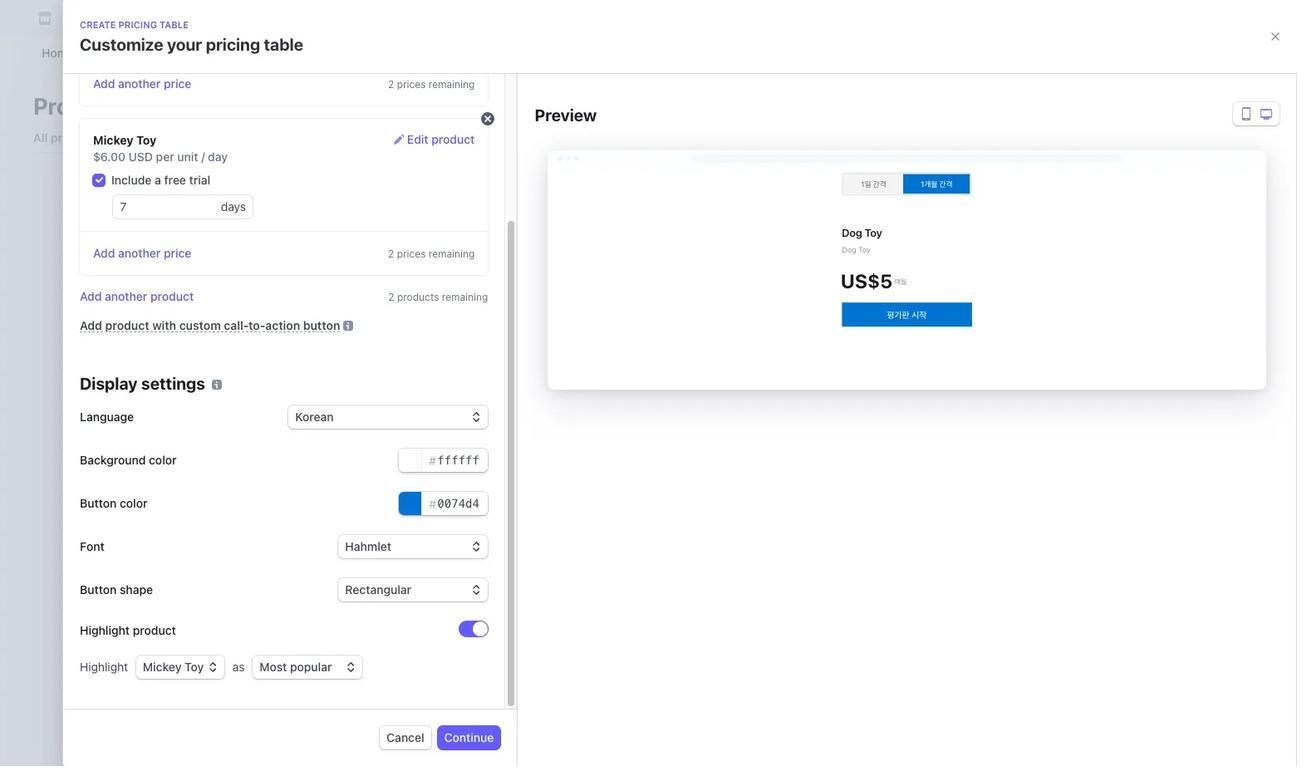 Task type: vqa. For each thing, say whether or not it's contained in the screenshot.
the "Background color"
yes



Task type: describe. For each thing, give the bounding box(es) containing it.
as
[[229, 660, 248, 674]]

background color
[[80, 453, 177, 467]]

2 prices from the top
[[397, 248, 426, 260]]

button
[[303, 318, 340, 333]]

cancel button
[[380, 727, 431, 750]]

display settings
[[80, 374, 205, 393]]

create for create a branded, responsive pricing table to embed on your website.
[[460, 409, 495, 423]]

add for 2nd "add another price" button from the top
[[93, 246, 115, 260]]

a for pricing
[[516, 383, 525, 402]]

language
[[80, 410, 134, 424]]

call-
[[224, 318, 249, 333]]

create a pricing table
[[460, 383, 626, 402]]

1 price from the top
[[164, 76, 192, 91]]

color for button color
[[120, 496, 148, 510]]

a for branded,
[[499, 409, 505, 423]]

continue button
[[438, 727, 501, 750]]

product for edit
[[432, 132, 475, 146]]

continue
[[444, 731, 494, 745]]

shape
[[120, 583, 153, 597]]

product inside add another product button
[[151, 289, 194, 303]]

1 add another price from the top
[[93, 76, 192, 91]]

button color
[[80, 496, 148, 510]]

action
[[266, 318, 300, 333]]

korean button
[[289, 406, 488, 429]]

add another product button
[[80, 288, 194, 305]]

to
[[691, 409, 701, 423]]

day
[[208, 150, 228, 164]]

create for create pricing table customize your pricing table
[[80, 19, 116, 30]]

button for button color
[[80, 496, 117, 510]]

pricing inside 'create a branded, responsive pricing table to embed on your website.'
[[621, 409, 658, 423]]

background
[[80, 453, 146, 467]]

branded,
[[508, 409, 556, 423]]

products
[[33, 92, 132, 120]]

free
[[164, 173, 186, 187]]

1 vertical spatial another
[[118, 246, 161, 260]]

on
[[745, 409, 758, 423]]

usd
[[129, 150, 153, 164]]

view
[[508, 425, 534, 439]]

add for add another product button
[[80, 289, 102, 303]]

display
[[80, 374, 138, 393]]

2 add another price from the top
[[93, 246, 192, 260]]

2 prices remaining for 2nd "add another price" button from the top
[[388, 248, 475, 260]]

create pricing table
[[483, 465, 591, 479]]

preview
[[535, 106, 597, 125]]

/
[[201, 150, 205, 164]]

1 add another price button from the top
[[93, 76, 192, 92]]

create pricing table link
[[460, 461, 619, 484]]

product for highlight
[[133, 623, 176, 637]]

edit product button
[[394, 131, 475, 149]]

products
[[397, 291, 439, 303]]

add product with custom call-to-action button button
[[80, 318, 340, 333]]

highlight for highlight product
[[80, 623, 130, 637]]

view docs
[[508, 425, 564, 439]]

to-
[[249, 318, 266, 333]]

your inside create pricing table customize your pricing table
[[167, 35, 202, 54]]

button shape
[[80, 583, 153, 597]]

add for add product with custom call-to-action button button
[[80, 318, 102, 333]]

cancel
[[387, 731, 425, 745]]

trial
[[189, 173, 210, 187]]

create pricing table customize your pricing table
[[80, 19, 303, 54]]

days button
[[221, 195, 253, 219]]

$6.00
[[93, 150, 126, 164]]



Task type: locate. For each thing, give the bounding box(es) containing it.
1 2 prices remaining from the top
[[388, 78, 475, 91]]

prices
[[397, 78, 426, 91], [397, 248, 426, 260]]

2 price from the top
[[164, 246, 192, 260]]

2 up 2 products remaining
[[388, 248, 394, 260]]

color down background color
[[120, 496, 148, 510]]

0 horizontal spatial color
[[120, 496, 148, 510]]

custom
[[179, 318, 221, 333]]

unit
[[177, 150, 198, 164]]

price down create pricing table customize your pricing table
[[164, 76, 192, 91]]

2 left products
[[388, 291, 394, 303]]

3 2 from the top
[[388, 291, 394, 303]]

1 vertical spatial price
[[164, 246, 192, 260]]

2 add another price button from the top
[[93, 245, 192, 262]]

color
[[149, 453, 177, 467], [120, 496, 148, 510]]

0 vertical spatial color
[[149, 453, 177, 467]]

create for create a pricing table
[[460, 383, 512, 402]]

create
[[80, 19, 116, 30], [460, 383, 512, 402], [460, 409, 495, 423], [483, 465, 520, 479]]

table
[[160, 19, 189, 30], [264, 35, 303, 54], [587, 383, 626, 402], [661, 409, 688, 423], [564, 465, 591, 479]]

color right background
[[149, 453, 177, 467]]

1 vertical spatial add another price
[[93, 246, 192, 260]]

2 vertical spatial another
[[105, 289, 147, 303]]

product down add another product button
[[105, 318, 149, 333]]

highlight product
[[80, 623, 176, 637]]

prices up products
[[397, 248, 426, 260]]

0 vertical spatial highlight
[[80, 623, 130, 637]]

another inside button
[[105, 289, 147, 303]]

1 vertical spatial highlight
[[80, 660, 131, 674]]

1 horizontal spatial your
[[761, 409, 785, 423]]

customize
[[80, 35, 163, 54]]

2 products remaining
[[388, 291, 488, 303]]

button for button shape
[[80, 583, 117, 597]]

settings
[[141, 374, 205, 393]]

add another price button down customize
[[93, 76, 192, 92]]

add another product
[[80, 289, 194, 303]]

create inside 'create a branded, responsive pricing table to embed on your website.'
[[460, 409, 495, 423]]

None number field
[[113, 195, 221, 219]]

2 highlight from the top
[[80, 660, 131, 674]]

embed
[[705, 409, 742, 423]]

add another price button up the add another product
[[93, 245, 192, 262]]

2 vertical spatial a
[[499, 409, 505, 423]]

2 2 from the top
[[388, 248, 394, 260]]

2 for second "add another price" button from the bottom of the page
[[388, 291, 394, 303]]

font
[[80, 540, 105, 554]]

include a free trial
[[111, 173, 210, 187]]

0 vertical spatial add another price button
[[93, 76, 192, 92]]

0 vertical spatial prices
[[397, 78, 426, 91]]

1 vertical spatial remaining
[[429, 248, 475, 260]]

2 prices remaining
[[388, 78, 475, 91], [388, 248, 475, 260]]

0 vertical spatial remaining
[[429, 78, 475, 91]]

product up with
[[151, 289, 194, 303]]

2 vertical spatial 2
[[388, 291, 394, 303]]

a left free
[[155, 173, 161, 187]]

your
[[167, 35, 202, 54], [761, 409, 785, 423]]

remaining
[[429, 78, 475, 91], [429, 248, 475, 260], [442, 291, 488, 303]]

2 vertical spatial remaining
[[442, 291, 488, 303]]

1 vertical spatial color
[[120, 496, 148, 510]]

include
[[111, 173, 152, 187]]

another
[[118, 76, 161, 91], [118, 246, 161, 260], [105, 289, 147, 303]]

1 horizontal spatial a
[[499, 409, 505, 423]]

1 vertical spatial button
[[80, 583, 117, 597]]

2 up edit product button
[[388, 78, 394, 91]]

0 vertical spatial a
[[155, 173, 161, 187]]

your right customize
[[167, 35, 202, 54]]

a for free
[[155, 173, 161, 187]]

1 2 from the top
[[388, 78, 394, 91]]

remaining right products
[[442, 291, 488, 303]]

your inside 'create a branded, responsive pricing table to embed on your website.'
[[761, 409, 785, 423]]

1 vertical spatial a
[[516, 383, 525, 402]]

docs
[[537, 425, 564, 439]]

0 vertical spatial add another price
[[93, 76, 192, 91]]

1 button from the top
[[80, 496, 117, 510]]

0 vertical spatial button
[[80, 496, 117, 510]]

button up font in the bottom left of the page
[[80, 496, 117, 510]]

1 horizontal spatial color
[[149, 453, 177, 467]]

remaining up 2 products remaining
[[429, 248, 475, 260]]

a up 'website.'
[[499, 409, 505, 423]]

highlight down highlight product
[[80, 660, 131, 674]]

mickey toy $6.00 usd per unit / day
[[93, 133, 228, 164]]

0 vertical spatial 2 prices remaining
[[388, 78, 475, 91]]

2 horizontal spatial a
[[516, 383, 525, 402]]

pricing
[[118, 19, 157, 30], [206, 35, 260, 54], [529, 383, 583, 402], [621, 409, 658, 423], [523, 465, 561, 479]]

1 vertical spatial prices
[[397, 248, 426, 260]]

2 2 prices remaining from the top
[[388, 248, 475, 260]]

toy
[[136, 133, 157, 147]]

2 prices remaining for second "add another price" button from the bottom of the page
[[388, 78, 475, 91]]

create for create pricing table
[[483, 465, 520, 479]]

0 horizontal spatial your
[[167, 35, 202, 54]]

remaining up the edit product
[[429, 78, 475, 91]]

edit product
[[407, 132, 475, 146]]

create inside create pricing table customize your pricing table
[[80, 19, 116, 30]]

your right on
[[761, 409, 785, 423]]

a inside 'create a branded, responsive pricing table to embed on your website.'
[[499, 409, 505, 423]]

2 prices remaining up 2 products remaining
[[388, 248, 475, 260]]

1 vertical spatial your
[[761, 409, 785, 423]]

a up branded,
[[516, 383, 525, 402]]

add
[[93, 76, 115, 91], [93, 246, 115, 260], [80, 289, 102, 303], [80, 318, 102, 333]]

price
[[164, 76, 192, 91], [164, 246, 192, 260]]

None text field
[[399, 449, 488, 472]]

2 for edit product button
[[388, 248, 394, 260]]

1 highlight from the top
[[80, 623, 130, 637]]

add another price
[[93, 76, 192, 91], [93, 246, 192, 260]]

0 vertical spatial another
[[118, 76, 161, 91]]

add for second "add another price" button from the bottom of the page
[[93, 76, 115, 91]]

website.
[[460, 425, 505, 439]]

product right edit
[[432, 132, 475, 146]]

per
[[156, 150, 174, 164]]

highlight for highlight
[[80, 660, 131, 674]]

0 vertical spatial 2
[[388, 78, 394, 91]]

price up the add another product
[[164, 246, 192, 260]]

add another price down customize
[[93, 76, 192, 91]]

product
[[432, 132, 475, 146], [151, 289, 194, 303], [105, 318, 149, 333], [133, 623, 176, 637]]

button
[[80, 496, 117, 510], [80, 583, 117, 597]]

add product with custom call-to-action button
[[80, 318, 340, 333]]

table inside 'create a branded, responsive pricing table to embed on your website.'
[[661, 409, 688, 423]]

1 vertical spatial add another price button
[[93, 245, 192, 262]]

1 vertical spatial 2
[[388, 248, 394, 260]]

0 vertical spatial price
[[164, 76, 192, 91]]

a
[[155, 173, 161, 187], [516, 383, 525, 402], [499, 409, 505, 423]]

2
[[388, 78, 394, 91], [388, 248, 394, 260], [388, 291, 394, 303]]

None text field
[[399, 492, 488, 515]]

edit
[[407, 132, 429, 146]]

2 button from the top
[[80, 583, 117, 597]]

product inside edit product button
[[432, 132, 475, 146]]

2 prices remaining up the edit product
[[388, 78, 475, 91]]

highlight
[[80, 623, 130, 637], [80, 660, 131, 674]]

responsive
[[559, 409, 618, 423]]

add another price button
[[93, 76, 192, 92], [93, 245, 192, 262]]

highlight down button shape
[[80, 623, 130, 637]]

days
[[221, 200, 246, 214]]

1 vertical spatial 2 prices remaining
[[388, 248, 475, 260]]

korean
[[295, 410, 334, 424]]

create a branded, responsive pricing table to embed on your website.
[[460, 409, 785, 439]]

with
[[152, 318, 176, 333]]

0 vertical spatial your
[[167, 35, 202, 54]]

product for add
[[105, 318, 149, 333]]

mickey
[[93, 133, 134, 147]]

1 prices from the top
[[397, 78, 426, 91]]

0 horizontal spatial a
[[155, 173, 161, 187]]

prices up edit
[[397, 78, 426, 91]]

view docs link
[[508, 424, 577, 441]]

button left shape on the bottom left of the page
[[80, 583, 117, 597]]

color for background color
[[149, 453, 177, 467]]

add another price up the add another product
[[93, 246, 192, 260]]

product down shape on the bottom left of the page
[[133, 623, 176, 637]]



